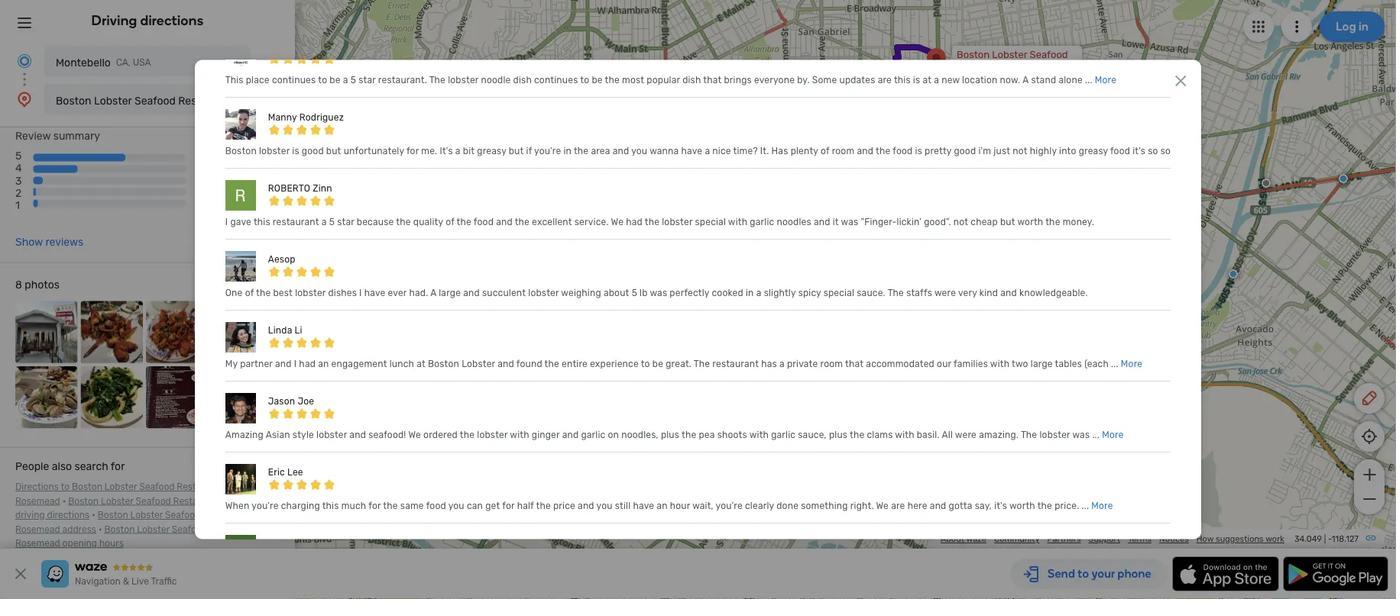 Task type: describe. For each thing, give the bounding box(es) containing it.
clams
[[867, 431, 893, 441]]

on
[[608, 431, 619, 441]]

1 horizontal spatial that
[[845, 360, 864, 370]]

perfectly
[[670, 288, 710, 299]]

the left clams
[[850, 431, 865, 441]]

a up rodriguez
[[343, 75, 348, 86]]

0 horizontal spatial special
[[695, 217, 726, 228]]

location image
[[15, 90, 34, 109]]

noodles,
[[622, 431, 659, 441]]

3
[[15, 174, 22, 187]]

pencil image
[[1360, 390, 1379, 408]]

lee
[[287, 468, 303, 479]]

the left same
[[383, 502, 398, 512]]

good".
[[924, 217, 951, 228]]

0 horizontal spatial restaurant
[[273, 217, 319, 228]]

manny
[[268, 113, 297, 123]]

it's
[[440, 146, 453, 157]]

boston lobster seafood restaurant
[[56, 94, 234, 107]]

cheap
[[971, 217, 998, 228]]

boston lobster seafood restaurant, rosemead opening hours
[[15, 525, 259, 550]]

the left area
[[574, 146, 589, 157]]

popular
[[647, 75, 680, 86]]

the left the most
[[605, 75, 620, 86]]

2 horizontal spatial you
[[631, 146, 648, 157]]

and right ginger
[[562, 431, 579, 441]]

sauce,
[[798, 431, 827, 441]]

for right get
[[502, 502, 515, 512]]

and right here
[[930, 502, 947, 512]]

boston for boston lobster seafood restaurant, rosemead driving directions
[[68, 496, 99, 507]]

boston inside directions to boston lobster seafood restaurant, rosemead
[[72, 482, 102, 493]]

the left quality
[[396, 217, 411, 228]]

support
[[1089, 535, 1120, 545]]

more up support link
[[1092, 502, 1113, 512]]

and left excellent
[[496, 217, 513, 228]]

0 horizontal spatial in
[[564, 146, 572, 157]]

amazing
[[225, 431, 264, 441]]

1 horizontal spatial not
[[1013, 146, 1028, 157]]

the right quality
[[457, 217, 471, 228]]

2 good from the left
[[954, 146, 976, 157]]

and right price
[[578, 502, 594, 512]]

1 horizontal spatial but
[[509, 146, 524, 157]]

address
[[62, 525, 96, 535]]

food right quality
[[474, 217, 494, 228]]

1
[[15, 199, 20, 212]]

live
[[132, 577, 149, 588]]

directions to boston lobster seafood restaurant, rosemead link
[[15, 482, 227, 507]]

roger
[[268, 539, 294, 550]]

with left basil.
[[895, 431, 915, 441]]

seafood!
[[369, 431, 406, 441]]

usa for montebello
[[133, 57, 151, 68]]

food left pretty
[[893, 146, 913, 157]]

one
[[225, 288, 243, 299]]

kind
[[980, 288, 998, 299]]

restaurant, for boston lobster seafood restaurant, rosemead address
[[203, 511, 252, 521]]

partner
[[240, 360, 273, 370]]

&
[[123, 577, 129, 588]]

0 vertical spatial room
[[832, 146, 855, 157]]

terms link
[[1128, 535, 1152, 545]]

hours
[[99, 539, 124, 550]]

2 greasy from the left
[[1079, 146, 1108, 157]]

the right found at the bottom of the page
[[545, 360, 559, 370]]

experience
[[590, 360, 639, 370]]

people also search for
[[15, 461, 125, 474]]

0 vertical spatial large
[[439, 288, 461, 299]]

rosemead inside directions to boston lobster seafood restaurant, rosemead
[[15, 496, 60, 507]]

1 vertical spatial star
[[337, 217, 354, 228]]

the right great.
[[694, 360, 710, 370]]

support link
[[1089, 535, 1120, 545]]

can
[[467, 502, 483, 512]]

garlic left "on"
[[581, 431, 606, 441]]

image 4 of boston lobster seafood restaurant, rosemead image
[[211, 302, 274, 364]]

0 horizontal spatial have
[[364, 288, 386, 299]]

lobster right ordered
[[477, 431, 508, 441]]

more right (each
[[1121, 360, 1143, 370]]

0 vertical spatial star
[[359, 75, 376, 86]]

1 vertical spatial large
[[1031, 360, 1053, 370]]

5 down zinn
[[329, 217, 335, 228]]

rosemead for boston lobster seafood restaurant, rosemead opening hours
[[15, 539, 60, 550]]

0 horizontal spatial not
[[954, 217, 969, 228]]

lobster right style
[[316, 431, 347, 441]]

lickin'
[[897, 217, 922, 228]]

1 vertical spatial room
[[821, 360, 843, 370]]

food right same
[[426, 502, 446, 512]]

1 vertical spatial are
[[891, 502, 905, 512]]

the left price.
[[1038, 502, 1052, 512]]

the right service.
[[645, 217, 660, 228]]

about waze link
[[941, 535, 987, 545]]

5 inside 5 4 3 2 1
[[15, 150, 22, 162]]

hour
[[670, 502, 690, 512]]

2 so from the left
[[1161, 146, 1171, 157]]

community
[[994, 535, 1040, 545]]

gave
[[230, 217, 251, 228]]

more down (each
[[1102, 431, 1124, 441]]

best
[[273, 288, 293, 299]]

and right area
[[613, 146, 629, 157]]

restaurant, for boston lobster seafood restaurant, rosemead driving directions
[[173, 496, 223, 507]]

0 horizontal spatial but
[[326, 146, 341, 157]]

with right shoots
[[750, 431, 769, 441]]

1 vertical spatial x image
[[11, 566, 30, 584]]

with left noodles
[[728, 217, 748, 228]]

0 vertical spatial were
[[935, 288, 956, 299]]

li
[[295, 326, 302, 337]]

1 continues from the left
[[272, 75, 316, 86]]

2 plus from the left
[[829, 431, 848, 441]]

5 left lb
[[632, 288, 637, 299]]

5 4 3 2 1
[[15, 150, 22, 212]]

say,
[[975, 502, 992, 512]]

lobster for boston lobster seafood restaurant, rosemead opening hours
[[137, 525, 170, 535]]

lobster up the perfectly
[[662, 217, 693, 228]]

driving
[[91, 12, 137, 29]]

the left the pea
[[682, 431, 697, 441]]

asian
[[266, 431, 290, 441]]

now.
[[1000, 75, 1021, 86]]

0 horizontal spatial you're
[[252, 502, 279, 512]]

to right the experience
[[641, 360, 650, 370]]

0 horizontal spatial an
[[318, 360, 329, 370]]

2 horizontal spatial we
[[876, 502, 889, 512]]

montebello, ca, usa
[[786, 449, 880, 460]]

jason joe
[[268, 397, 314, 408]]

a right has
[[780, 360, 785, 370]]

right.
[[851, 502, 874, 512]]

community link
[[994, 535, 1040, 545]]

a down zinn
[[322, 217, 327, 228]]

1 horizontal spatial you're
[[534, 146, 561, 157]]

traffic
[[151, 577, 177, 588]]

it
[[833, 217, 839, 228]]

lobster left weighing
[[528, 288, 559, 299]]

charging
[[281, 502, 320, 512]]

private
[[787, 360, 818, 370]]

me.
[[421, 146, 437, 157]]

lobster inside directions to boston lobster seafood restaurant, rosemead
[[105, 482, 137, 493]]

1 horizontal spatial have
[[633, 502, 654, 512]]

because
[[357, 217, 394, 228]]

food right into
[[1110, 146, 1130, 157]]

current location image
[[15, 52, 34, 70]]

garlic left sauce, in the bottom of the page
[[771, 431, 796, 441]]

118.127
[[1332, 535, 1359, 545]]

and left succulent
[[463, 288, 480, 299]]

the left money.
[[1046, 217, 1061, 228]]

boston right lunch
[[428, 360, 459, 370]]

0 horizontal spatial at
[[417, 360, 426, 370]]

more right the alone
[[1095, 75, 1117, 86]]

lobster down manny
[[259, 146, 290, 157]]

2 horizontal spatial of
[[821, 146, 830, 157]]

linda li
[[268, 326, 302, 337]]

and right plenty on the top right of page
[[857, 146, 874, 157]]

linda
[[268, 326, 292, 337]]

lobster left found at the bottom of the page
[[462, 360, 495, 370]]

review summary
[[15, 130, 100, 143]]

is left pretty
[[915, 146, 923, 157]]

i gave this restaurant a 5 star because the quality of the food and the excellent service. we had the lobster special with garlic noodles and it was "finger-lickin' good". not cheap but worth the money.
[[225, 217, 1095, 228]]

1 horizontal spatial it's
[[1133, 146, 1146, 157]]

and right partner in the left bottom of the page
[[275, 360, 292, 370]]

and left found at the bottom of the page
[[498, 360, 514, 370]]

(each
[[1085, 360, 1109, 370]]

2 horizontal spatial you're
[[716, 502, 743, 512]]

0 horizontal spatial we
[[408, 431, 421, 441]]

ca, for montebello
[[116, 57, 131, 68]]

1 vertical spatial an
[[657, 502, 668, 512]]

1 horizontal spatial we
[[611, 217, 624, 228]]

the right ordered
[[460, 431, 475, 441]]

1 greasy from the left
[[477, 146, 506, 157]]

1 vertical spatial of
[[446, 217, 455, 228]]

1 horizontal spatial a
[[1023, 75, 1029, 86]]

lunch
[[390, 360, 414, 370]]

staffs
[[907, 288, 933, 299]]

joe
[[298, 397, 314, 408]]

unfortunately
[[344, 146, 404, 157]]

with left two in the right bottom of the page
[[990, 360, 1010, 370]]

plenty
[[791, 146, 818, 157]]

to up rodriguez
[[318, 75, 327, 86]]

search
[[75, 461, 108, 474]]

is down manny rodriguez
[[292, 146, 299, 157]]

a left new
[[934, 75, 939, 86]]

image 1 of boston lobster seafood restaurant, rosemead image
[[15, 302, 78, 364]]

0 horizontal spatial was
[[650, 288, 667, 299]]

also
[[52, 461, 72, 474]]

1 horizontal spatial i
[[294, 360, 297, 370]]

0 horizontal spatial had
[[299, 360, 316, 370]]

show
[[15, 236, 43, 249]]

0 horizontal spatial a
[[430, 288, 437, 299]]

ginger
[[532, 431, 560, 441]]

the right half
[[536, 502, 551, 512]]

0 vertical spatial directions
[[140, 12, 204, 29]]

partners link
[[1047, 535, 1081, 545]]

montebello,
[[786, 449, 840, 460]]

knowledgeable.
[[1020, 288, 1088, 299]]

and right kind
[[1001, 288, 1017, 299]]

1 vertical spatial special
[[824, 288, 855, 299]]

the left best
[[256, 288, 271, 299]]

the right amazing.
[[1021, 431, 1037, 441]]

... down (each
[[1092, 431, 1100, 441]]

... right the alone
[[1085, 75, 1093, 86]]

0 horizontal spatial i
[[225, 217, 228, 228]]

1 horizontal spatial you
[[597, 502, 613, 512]]

most
[[622, 75, 644, 86]]

34.049 | -118.127
[[1295, 535, 1359, 545]]

2
[[15, 187, 22, 199]]

eric
[[268, 468, 285, 479]]

1 horizontal spatial was
[[841, 217, 859, 228]]

to left the most
[[580, 75, 590, 86]]

pretty
[[925, 146, 952, 157]]

for right search
[[111, 461, 125, 474]]

lobster for boston lobster seafood restaurant, rosemead address
[[130, 511, 163, 521]]

1 horizontal spatial be
[[592, 75, 603, 86]]

4
[[15, 162, 22, 175]]

the left excellent
[[515, 217, 530, 228]]



Task type: vqa. For each thing, say whether or not it's contained in the screenshot.


Task type: locate. For each thing, give the bounding box(es) containing it.
0 vertical spatial it's
[[1133, 146, 1146, 157]]

2 horizontal spatial this
[[894, 75, 911, 86]]

boston inside button
[[56, 94, 91, 107]]

boston for boston lobster seafood restaurant
[[56, 94, 91, 107]]

some
[[812, 75, 837, 86]]

the right restaurant. on the left top of the page
[[429, 75, 446, 86]]

had.
[[409, 288, 428, 299]]

boston up address
[[68, 496, 99, 507]]

was down tables on the right bottom
[[1073, 431, 1090, 441]]

boston inside boston lobster seafood restaurant, rosemead address
[[98, 511, 128, 521]]

engagement
[[331, 360, 387, 370]]

ca, inside "montebello ca, usa"
[[116, 57, 131, 68]]

a left slightly at the top of page
[[756, 288, 762, 299]]

seafood up boston lobster seafood restaurant, rosemead address link
[[136, 496, 171, 507]]

roberto
[[268, 184, 310, 194]]

be left the most
[[592, 75, 603, 86]]

zoom in image
[[1360, 466, 1379, 485]]

lobster left noodle
[[448, 75, 479, 86]]

link image
[[1365, 533, 1377, 545]]

0 vertical spatial are
[[878, 75, 892, 86]]

eric lee
[[268, 468, 303, 479]]

with left ginger
[[510, 431, 529, 441]]

boston for boston lobster is good but unfortunately for me. it's a bit greasy but if you're in the area and you wanna have a nice time? it. has plenty of room and the food is pretty good i'm just not highly into greasy food it's so so
[[225, 146, 257, 157]]

1 vertical spatial in
[[746, 288, 754, 299]]

1 vertical spatial it's
[[995, 502, 1007, 512]]

2 vertical spatial this
[[322, 502, 339, 512]]

boston down search
[[72, 482, 102, 493]]

boston down restaurant
[[225, 146, 257, 157]]

people
[[15, 461, 49, 474]]

ordered
[[423, 431, 458, 441]]

0 horizontal spatial large
[[439, 288, 461, 299]]

not
[[1013, 146, 1028, 157], [954, 217, 969, 228]]

good
[[302, 146, 324, 157], [954, 146, 976, 157]]

0 horizontal spatial plus
[[661, 431, 680, 441]]

when you're charging this much for the same food you can get for half the price and you still have an hour wait, you're clearly done something right.  we are here and gotta say, it's worth the price. ... more
[[225, 502, 1113, 512]]

in right cooked
[[746, 288, 754, 299]]

1 vertical spatial had
[[299, 360, 316, 370]]

1 horizontal spatial restaurant
[[713, 360, 759, 370]]

stand
[[1031, 75, 1056, 86]]

1 so from the left
[[1148, 146, 1158, 157]]

2 continues from the left
[[534, 75, 578, 86]]

was right it
[[841, 217, 859, 228]]

0 horizontal spatial of
[[245, 288, 254, 299]]

lobster right amazing.
[[1040, 431, 1070, 441]]

0 horizontal spatial be
[[330, 75, 341, 86]]

the left the staffs
[[888, 288, 904, 299]]

0 vertical spatial special
[[695, 217, 726, 228]]

when
[[225, 502, 250, 512]]

image 5 of boston lobster seafood restaurant, rosemead image
[[15, 367, 78, 429]]

usa inside "montebello ca, usa"
[[133, 57, 151, 68]]

you left can
[[448, 502, 465, 512]]

updates
[[840, 75, 876, 86]]

notices
[[1159, 535, 1189, 545]]

an left hour
[[657, 502, 668, 512]]

of right quality
[[446, 217, 455, 228]]

is left new
[[913, 75, 920, 86]]

but left if
[[509, 146, 524, 157]]

0 horizontal spatial usa
[[133, 57, 151, 68]]

2 vertical spatial of
[[245, 288, 254, 299]]

directions inside boston lobster seafood restaurant, rosemead driving directions
[[47, 511, 90, 521]]

rosemead inside boston lobster seafood restaurant, rosemead opening hours
[[15, 539, 60, 550]]

a left nice
[[705, 146, 710, 157]]

spicy
[[798, 288, 821, 299]]

1 horizontal spatial an
[[657, 502, 668, 512]]

worth right cheap
[[1018, 217, 1044, 228]]

... right price.
[[1082, 502, 1089, 512]]

review
[[15, 130, 51, 143]]

be left great.
[[653, 360, 663, 370]]

summary
[[53, 130, 100, 143]]

34.049
[[1295, 535, 1322, 545]]

seafood down boston lobster seafood restaurant, rosemead driving directions
[[172, 525, 207, 535]]

1 vertical spatial i
[[359, 288, 362, 299]]

was right lb
[[650, 288, 667, 299]]

price
[[553, 502, 575, 512]]

that
[[703, 75, 722, 86], [845, 360, 864, 370]]

area
[[591, 146, 610, 157]]

manny rodriguez
[[268, 113, 344, 123]]

0 horizontal spatial greasy
[[477, 146, 506, 157]]

usa
[[133, 57, 151, 68], [860, 449, 880, 460]]

0 vertical spatial have
[[681, 146, 703, 157]]

but down rodriguez
[[326, 146, 341, 157]]

restaurant, inside directions to boston lobster seafood restaurant, rosemead
[[177, 482, 227, 493]]

2 vertical spatial i
[[294, 360, 297, 370]]

image 8 of boston lobster seafood restaurant, rosemead image
[[211, 367, 274, 429]]

new
[[942, 75, 960, 86]]

excellent
[[532, 217, 572, 228]]

with
[[728, 217, 748, 228], [990, 360, 1010, 370], [510, 431, 529, 441], [750, 431, 769, 441], [895, 431, 915, 441]]

how suggestions work link
[[1197, 535, 1285, 545]]

of
[[821, 146, 830, 157], [446, 217, 455, 228], [245, 288, 254, 299]]

montebello ca, usa
[[56, 56, 151, 69]]

garlic left noodles
[[750, 217, 774, 228]]

p
[[296, 539, 302, 550]]

not left cheap
[[954, 217, 969, 228]]

1 horizontal spatial directions
[[140, 12, 204, 29]]

1 vertical spatial were
[[955, 431, 977, 441]]

1 vertical spatial not
[[954, 217, 969, 228]]

1 horizontal spatial of
[[446, 217, 455, 228]]

amazing asian style lobster and seafood! we ordered the lobster with ginger and garlic on noodles, plus the pea shoots with garlic sauce, plus the clams with basil. all were amazing. the lobster was ... more
[[225, 431, 1124, 441]]

0 horizontal spatial this
[[254, 217, 270, 228]]

usa up boston lobster seafood restaurant button at the top of page
[[133, 57, 151, 68]]

2 horizontal spatial was
[[1073, 431, 1090, 441]]

seafood inside button
[[134, 94, 176, 107]]

lobster for boston lobster seafood restaurant, rosemead driving directions
[[101, 496, 133, 507]]

lobster right best
[[295, 288, 326, 299]]

2 horizontal spatial be
[[653, 360, 663, 370]]

0 vertical spatial had
[[626, 217, 643, 228]]

boston lobster seafood restaurant, rosemead driving directions link
[[15, 496, 270, 521]]

have right wanna
[[681, 146, 703, 157]]

restaurant, for boston lobster seafood restaurant, rosemead opening hours
[[209, 525, 259, 535]]

plus
[[661, 431, 680, 441], [829, 431, 848, 441]]

i left gave at the left top of page
[[225, 217, 228, 228]]

alone
[[1059, 75, 1083, 86]]

of right plenty on the top right of page
[[821, 146, 830, 157]]

1 good from the left
[[302, 146, 324, 157]]

2 horizontal spatial i
[[359, 288, 362, 299]]

restaurant, inside boston lobster seafood restaurant, rosemead address
[[203, 511, 252, 521]]

|
[[1324, 535, 1326, 545]]

restaurant.
[[378, 75, 427, 86]]

lobster
[[94, 94, 132, 107], [462, 360, 495, 370], [105, 482, 137, 493], [101, 496, 133, 507], [130, 511, 163, 521], [137, 525, 170, 535]]

1 vertical spatial we
[[408, 431, 421, 441]]

to inside directions to boston lobster seafood restaurant, rosemead
[[61, 482, 70, 493]]

nice
[[713, 146, 731, 157]]

0 vertical spatial of
[[821, 146, 830, 157]]

a
[[1023, 75, 1029, 86], [430, 288, 437, 299]]

this right gave at the left top of page
[[254, 217, 270, 228]]

gotta
[[949, 502, 973, 512]]

at
[[923, 75, 932, 86], [417, 360, 426, 370]]

dish right popular
[[683, 75, 701, 86]]

rosemead inside boston lobster seafood restaurant, rosemead driving directions
[[225, 496, 270, 507]]

1 vertical spatial that
[[845, 360, 864, 370]]

lobster inside boston lobster seafood restaurant, rosemead driving directions
[[101, 496, 133, 507]]

room
[[832, 146, 855, 157], [821, 360, 843, 370]]

1 vertical spatial this
[[254, 217, 270, 228]]

wait,
[[693, 502, 714, 512]]

seafood for boston lobster seafood restaurant, rosemead driving directions
[[136, 496, 171, 507]]

were left very at the top of page
[[935, 288, 956, 299]]

0 horizontal spatial ca,
[[116, 57, 131, 68]]

slightly
[[764, 288, 796, 299]]

large
[[439, 288, 461, 299], [1031, 360, 1053, 370]]

1 horizontal spatial at
[[923, 75, 932, 86]]

money.
[[1063, 217, 1095, 228]]

boston for boston lobster seafood restaurant, rosemead opening hours
[[104, 525, 135, 535]]

rosemead inside boston lobster seafood restaurant, rosemead address
[[15, 525, 60, 535]]

be up rodriguez
[[330, 75, 341, 86]]

0 horizontal spatial x image
[[11, 566, 30, 584]]

lobster down "montebello ca, usa"
[[94, 94, 132, 107]]

you're right if
[[534, 146, 561, 157]]

highly
[[1030, 146, 1057, 157]]

boston up summary
[[56, 94, 91, 107]]

usa for montebello,
[[860, 449, 880, 460]]

work
[[1266, 535, 1285, 545]]

in
[[564, 146, 572, 157], [746, 288, 754, 299]]

get
[[485, 502, 500, 512]]

image 3 of boston lobster seafood restaurant, rosemead image
[[146, 302, 208, 364]]

lobster down boston lobster seafood restaurant, rosemead driving directions link
[[137, 525, 170, 535]]

5 up 3
[[15, 150, 22, 162]]

2 horizontal spatial but
[[1000, 217, 1015, 228]]

1 horizontal spatial usa
[[860, 449, 880, 460]]

zoom out image
[[1360, 491, 1379, 509]]

continues right place
[[272, 75, 316, 86]]

one of the best lobster dishes i have ever had. a large and succulent lobster weighing about 5 lb was perfectly cooked in a slightly spicy special sauce. the staffs were very kind and knowledgeable.
[[225, 288, 1088, 299]]

1 horizontal spatial x image
[[1172, 71, 1190, 90]]

boston inside boston lobster seafood restaurant, rosemead driving directions
[[68, 496, 99, 507]]

continues right noodle
[[534, 75, 578, 86]]

show reviews
[[15, 236, 83, 249]]

are left here
[[891, 502, 905, 512]]

0 vertical spatial a
[[1023, 75, 1029, 86]]

1 plus from the left
[[661, 431, 680, 441]]

rosemead for boston lobster seafood restaurant, rosemead address
[[15, 525, 60, 535]]

good down manny rodriguez
[[302, 146, 324, 157]]

restaurant
[[178, 94, 234, 107]]

clearly
[[745, 502, 774, 512]]

1 vertical spatial have
[[364, 288, 386, 299]]

were
[[935, 288, 956, 299], [955, 431, 977, 441]]

2 dish from the left
[[683, 75, 701, 86]]

price.
[[1055, 502, 1079, 512]]

seafood for boston lobster seafood restaurant
[[134, 94, 176, 107]]

1 horizontal spatial special
[[824, 288, 855, 299]]

seafood for boston lobster seafood restaurant, rosemead address
[[165, 511, 200, 521]]

that left brings
[[703, 75, 722, 86]]

seafood for boston lobster seafood restaurant, rosemead opening hours
[[172, 525, 207, 535]]

about
[[604, 288, 629, 299]]

for right much
[[369, 502, 381, 512]]

dish right noodle
[[513, 75, 532, 86]]

1 vertical spatial worth
[[1010, 502, 1036, 512]]

and left it
[[814, 217, 830, 228]]

0 vertical spatial we
[[611, 217, 624, 228]]

photos
[[25, 279, 59, 292]]

you left wanna
[[631, 146, 648, 157]]

seafood inside boston lobster seafood restaurant, rosemead opening hours
[[172, 525, 207, 535]]

1 horizontal spatial this
[[322, 502, 339, 512]]

restaurant, inside boston lobster seafood restaurant, rosemead driving directions
[[173, 496, 223, 507]]

seafood left restaurant
[[134, 94, 176, 107]]

and left seafood!
[[350, 431, 366, 441]]

for left me.
[[407, 146, 419, 157]]

had right service.
[[626, 217, 643, 228]]

1 horizontal spatial dish
[[683, 75, 701, 86]]

entire
[[562, 360, 588, 370]]

half
[[517, 502, 534, 512]]

ca, right the 'montebello,' at the bottom right of page
[[842, 449, 858, 460]]

plus right noodles,
[[661, 431, 680, 441]]

rodriguez
[[299, 113, 344, 123]]

1 vertical spatial restaurant
[[713, 360, 759, 370]]

boston inside boston lobster seafood restaurant, rosemead opening hours
[[104, 525, 135, 535]]

at left new
[[923, 75, 932, 86]]

was
[[841, 217, 859, 228], [650, 288, 667, 299], [1073, 431, 1090, 441]]

ca, for montebello,
[[842, 449, 858, 460]]

0 vertical spatial restaurant
[[273, 217, 319, 228]]

0 vertical spatial an
[[318, 360, 329, 370]]

0 horizontal spatial it's
[[995, 502, 1007, 512]]

2 vertical spatial we
[[876, 502, 889, 512]]

boston lobster seafood restaurant, rosemead address link
[[15, 511, 252, 535]]

the left pretty
[[876, 146, 891, 157]]

1 vertical spatial ca,
[[842, 449, 858, 460]]

restaurant down roberto zinn at top left
[[273, 217, 319, 228]]

found
[[516, 360, 542, 370]]

4.4
[[196, 141, 262, 192]]

lobster inside boston lobster seafood restaurant, rosemead address
[[130, 511, 163, 521]]

0 vertical spatial at
[[923, 75, 932, 86]]

0 horizontal spatial that
[[703, 75, 722, 86]]

of right "one"
[[245, 288, 254, 299]]

1 vertical spatial directions
[[47, 511, 90, 521]]

0 vertical spatial worth
[[1018, 217, 1044, 228]]

this left much
[[322, 502, 339, 512]]

boston for boston lobster seafood restaurant, rosemead address
[[98, 511, 128, 521]]

0 horizontal spatial so
[[1148, 146, 1158, 157]]

the
[[429, 75, 446, 86], [888, 288, 904, 299], [694, 360, 710, 370], [1021, 431, 1037, 441]]

image 6 of boston lobster seafood restaurant, rosemead image
[[81, 367, 143, 429]]

5 left restaurant. on the left top of the page
[[351, 75, 356, 86]]

0 vertical spatial not
[[1013, 146, 1028, 157]]

noodles
[[777, 217, 812, 228]]

directions up address
[[47, 511, 90, 521]]

1 vertical spatial was
[[650, 288, 667, 299]]

boston up "hours"
[[104, 525, 135, 535]]

image 7 of boston lobster seafood restaurant, rosemead image
[[146, 367, 208, 429]]

0 horizontal spatial good
[[302, 146, 324, 157]]

seafood inside directions to boston lobster seafood restaurant, rosemead
[[139, 482, 175, 493]]

x image
[[1172, 71, 1190, 90], [11, 566, 30, 584]]

are
[[878, 75, 892, 86], [891, 502, 905, 512]]

all
[[942, 431, 953, 441]]

lobster inside button
[[94, 94, 132, 107]]

a left the bit
[[455, 146, 461, 157]]

0 horizontal spatial you
[[448, 502, 465, 512]]

1 horizontal spatial had
[[626, 217, 643, 228]]

seafood inside boston lobster seafood restaurant, rosemead address
[[165, 511, 200, 521]]

partners
[[1047, 535, 1081, 545]]

1 horizontal spatial in
[[746, 288, 754, 299]]

rosemead for boston lobster seafood restaurant, rosemead driving directions
[[225, 496, 270, 507]]

0 vertical spatial x image
[[1172, 71, 1190, 90]]

i down li
[[294, 360, 297, 370]]

0 vertical spatial this
[[894, 75, 911, 86]]

restaurant, inside boston lobster seafood restaurant, rosemead opening hours
[[209, 525, 259, 535]]

1 horizontal spatial ca,
[[842, 449, 858, 460]]

special right spicy
[[824, 288, 855, 299]]

i'm
[[979, 146, 991, 157]]

0 vertical spatial usa
[[133, 57, 151, 68]]

1 dish from the left
[[513, 75, 532, 86]]

2 vertical spatial was
[[1073, 431, 1090, 441]]

directions
[[15, 482, 59, 493]]

lobster inside boston lobster seafood restaurant, rosemead opening hours
[[137, 525, 170, 535]]

room right private
[[821, 360, 843, 370]]

good left the i'm
[[954, 146, 976, 157]]

just
[[994, 146, 1011, 157]]

image 2 of boston lobster seafood restaurant, rosemead image
[[81, 302, 143, 364]]

amazing.
[[979, 431, 1019, 441]]

at right lunch
[[417, 360, 426, 370]]

0 vertical spatial i
[[225, 217, 228, 228]]

roberto zinn
[[268, 184, 332, 194]]

1 horizontal spatial continues
[[534, 75, 578, 86]]

0 vertical spatial was
[[841, 217, 859, 228]]

star left because
[[337, 217, 354, 228]]

special down nice
[[695, 217, 726, 228]]

lobster for boston lobster seafood restaurant
[[94, 94, 132, 107]]

0 vertical spatial in
[[564, 146, 572, 157]]

a right had.
[[430, 288, 437, 299]]

lobster up boston lobster seafood restaurant, rosemead address link
[[101, 496, 133, 507]]

... right (each
[[1111, 360, 1119, 370]]

had down li
[[299, 360, 316, 370]]

seafood inside boston lobster seafood restaurant, rosemead driving directions
[[136, 496, 171, 507]]

0 vertical spatial that
[[703, 75, 722, 86]]

done
[[777, 502, 799, 512]]

boston lobster is good but unfortunately for me. it's a bit greasy but if you're in the area and you wanna have a nice time? it. has plenty of room and the food is pretty good i'm just not highly into greasy food it's so so
[[225, 146, 1171, 157]]

families
[[954, 360, 988, 370]]

an
[[318, 360, 329, 370], [657, 502, 668, 512]]

large right two in the right bottom of the page
[[1031, 360, 1053, 370]]



